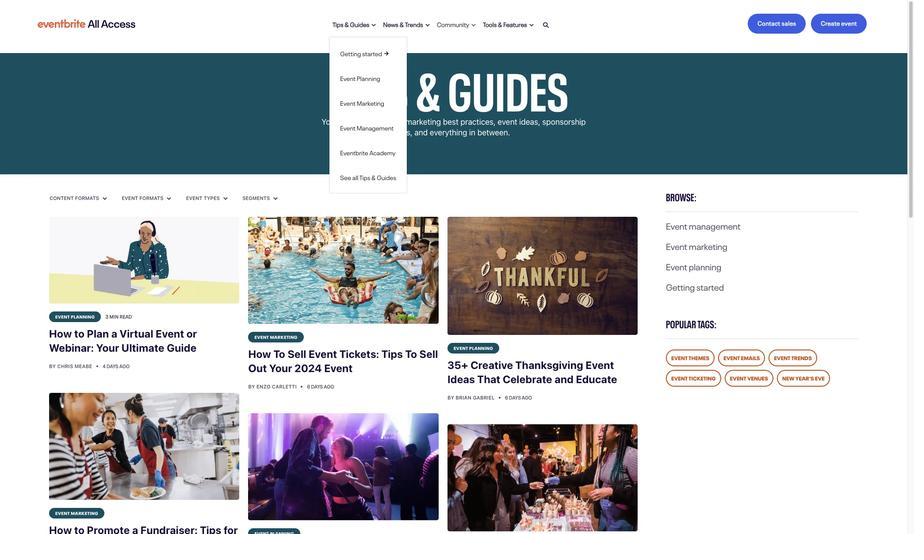 Task type: describe. For each thing, give the bounding box(es) containing it.
by enzo carletti
[[249, 384, 298, 390]]

2024
[[295, 362, 322, 375]]

0 vertical spatial event planning link
[[667, 259, 722, 273]]

search icon image
[[544, 22, 550, 28]]

tips & guides link
[[329, 14, 380, 33]]

read
[[120, 313, 132, 320]]

event formats button
[[121, 195, 172, 202]]

practices,
[[461, 117, 496, 127]]

management
[[690, 219, 741, 232]]

event planning
[[341, 73, 381, 82]]

themes
[[689, 354, 710, 362]]

celebrate
[[503, 373, 553, 386]]

ideas
[[448, 373, 475, 386]]

event inside create event link
[[842, 18, 858, 27]]

arrow image for community
[[472, 23, 476, 27]]

event inside dropdown button
[[122, 195, 138, 201]]

contact sales
[[758, 18, 797, 27]]

academy
[[370, 148, 396, 156]]

or
[[187, 327, 197, 340]]

marketing inside your one-stop shop for marketing best practices, event ideas, sponsorship tips, and everything in between.
[[406, 117, 441, 127]]

see all tips & guides link
[[330, 169, 407, 185]]

6 for thanksgiving
[[505, 394, 508, 401]]

create
[[822, 18, 841, 27]]

see all tips & guides
[[341, 172, 397, 181]]

new
[[783, 374, 795, 382]]

by brian gabriel link
[[448, 395, 497, 401]]

types
[[204, 195, 220, 201]]

planning for how to plan a virtual event or webinar: your ultimate guide
[[71, 313, 95, 319]]

event planning link
[[330, 70, 407, 86]]

your one-stop shop for marketing best practices, event ideas, sponsorship tips, and everything in between.
[[322, 117, 586, 137]]

ideas,
[[520, 117, 541, 127]]

6 days ago for sell
[[307, 383, 334, 390]]

0 horizontal spatial started
[[363, 48, 382, 57]]

your inside how to sell event tickets: tips to sell out your 2024 event
[[269, 362, 292, 375]]

0 vertical spatial getting
[[341, 48, 361, 57]]

how for how to plan a virtual event or webinar: your ultimate guide
[[49, 327, 72, 340]]

1 to from the left
[[274, 348, 286, 360]]

1 vertical spatial tips & guides
[[339, 46, 569, 125]]

new year's eve
[[783, 374, 826, 382]]

contact sales link
[[749, 14, 807, 34]]

1 sell from the left
[[288, 348, 307, 360]]

35+ creative thanksgiving event ideas that celebrate and educate
[[448, 359, 618, 386]]

event types
[[186, 195, 221, 201]]

create event link
[[812, 14, 868, 34]]

ultimate
[[122, 342, 165, 354]]

0 vertical spatial event planning
[[667, 259, 722, 273]]

by chris meabe
[[49, 363, 94, 369]]

browse:
[[667, 189, 697, 204]]

year's
[[796, 374, 815, 382]]

event planning for 35+ creative thanksgiving event ideas that celebrate and educate
[[454, 345, 494, 351]]

news & trends
[[384, 19, 424, 28]]

event formats
[[122, 195, 165, 201]]

content formats button
[[49, 195, 108, 202]]

4
[[103, 362, 106, 369]]

stop
[[357, 117, 372, 127]]

segments button
[[242, 195, 279, 202]]

popular tags:
[[667, 316, 717, 331]]

event inside 'link'
[[731, 374, 747, 382]]

news & trends link
[[380, 14, 434, 33]]

sales
[[782, 18, 797, 27]]

event themes
[[672, 354, 710, 362]]

event inside your one-stop shop for marketing best practices, event ideas, sponsorship tips, and everything in between.
[[498, 117, 518, 127]]

arrow image for news & trends
[[426, 23, 430, 27]]

content
[[50, 195, 74, 201]]

6 for sell
[[307, 383, 310, 390]]

meabe
[[75, 363, 92, 369]]

1 horizontal spatial getting
[[667, 280, 696, 293]]

emails
[[742, 354, 761, 362]]

2 vertical spatial days
[[509, 394, 521, 401]]

by for how to sell event tickets: tips to sell out your 2024 event
[[249, 384, 255, 390]]

your inside how to plan a virtual event or webinar: your ultimate guide
[[96, 342, 119, 354]]

marketing
[[357, 98, 385, 107]]

virtual
[[120, 327, 153, 340]]

event ticketing
[[672, 374, 716, 382]]

how to sell event tickets: tips to sell out your 2024 event
[[249, 348, 439, 375]]

that
[[478, 373, 501, 386]]

your inside your one-stop shop for marketing best practices, event ideas, sponsorship tips, and everything in between.
[[322, 117, 338, 127]]

between.
[[478, 128, 511, 137]]

shop
[[375, 117, 392, 127]]

event themes link
[[667, 350, 715, 366]]

tools & features link
[[480, 14, 538, 33]]

eventbrite academy
[[341, 148, 396, 156]]

thanksgiving
[[516, 359, 584, 372]]

event marketing
[[341, 98, 385, 107]]

trends
[[792, 354, 813, 362]]

tags:
[[698, 316, 717, 331]]

event management
[[341, 123, 394, 132]]

0 vertical spatial getting started link
[[330, 45, 407, 61]]

educate
[[576, 373, 618, 386]]

arrow image for event formats
[[167, 197, 172, 200]]

chris
[[57, 363, 73, 369]]

event planning for how to plan a virtual event or webinar: your ultimate guide
[[55, 313, 95, 319]]

event marketing for event marketing link corresponding to lots of people at a pool party image
[[255, 334, 298, 340]]

3 min read
[[106, 313, 132, 320]]

tickets:
[[340, 348, 379, 360]]

event emails
[[724, 354, 761, 362]]



Task type: locate. For each thing, give the bounding box(es) containing it.
event planning link for 35+ creative thanksgiving event ideas that celebrate and educate
[[448, 343, 500, 354]]

1 horizontal spatial days
[[311, 383, 323, 390]]

0 horizontal spatial getting started link
[[330, 45, 407, 61]]

arrow image
[[426, 23, 430, 27], [472, 23, 476, 27]]

6 days ago for thanksgiving
[[505, 394, 533, 401]]

in
[[470, 128, 476, 137]]

2 vertical spatial by
[[448, 395, 455, 401]]

1 horizontal spatial started
[[697, 280, 725, 293]]

2 vertical spatial event marketing link
[[49, 508, 105, 519]]

arrow image inside community link
[[472, 23, 476, 27]]

by brian gabriel
[[448, 395, 497, 401]]

1 vertical spatial and
[[555, 373, 574, 386]]

days right the '4'
[[107, 362, 119, 369]]

0 horizontal spatial by
[[49, 363, 56, 369]]

event right create
[[842, 18, 858, 27]]

how inside how to sell event tickets: tips to sell out your 2024 event
[[249, 348, 271, 360]]

1 vertical spatial how
[[249, 348, 271, 360]]

1 formats from the left
[[75, 195, 99, 201]]

1 horizontal spatial and
[[555, 373, 574, 386]]

1 vertical spatial ago
[[324, 383, 334, 390]]

0 horizontal spatial to
[[274, 348, 286, 360]]

2 horizontal spatial arrow image
[[530, 23, 534, 27]]

1 horizontal spatial 6
[[505, 394, 508, 401]]

by chris meabe link
[[49, 363, 94, 369]]

& left news
[[345, 19, 349, 28]]

1 horizontal spatial event marketing link
[[249, 332, 304, 343]]

planning
[[357, 73, 381, 82]]

your up carletti
[[269, 362, 292, 375]]

0 vertical spatial your
[[322, 117, 338, 127]]

arrow image inside the 'event formats' dropdown button
[[167, 197, 172, 200]]

arrow image inside news & trends link
[[426, 23, 430, 27]]

how to plan a virtual event or webinar: your ultimate guide
[[49, 327, 197, 354]]

0 vertical spatial 6
[[307, 383, 310, 390]]

your down a
[[96, 342, 119, 354]]

1 vertical spatial planning
[[71, 313, 95, 319]]

tips & guides inside tips & guides link
[[333, 19, 370, 28]]

1 vertical spatial guides
[[448, 46, 569, 125]]

2 vertical spatial guides
[[377, 172, 397, 181]]

plan
[[87, 327, 109, 340]]

event inside 35+ creative thanksgiving event ideas that celebrate and educate
[[586, 359, 615, 372]]

0 horizontal spatial arrow image
[[103, 197, 107, 200]]

0 vertical spatial event marketing link
[[667, 239, 728, 252]]

event guests and food vendor image
[[448, 425, 638, 532]]

1 arrow image from the left
[[103, 197, 107, 200]]

0 horizontal spatial arrow image
[[372, 23, 376, 27]]

enzo
[[257, 384, 271, 390]]

venues
[[748, 374, 769, 382]]

event management link
[[667, 219, 741, 232]]

2 horizontal spatial planning
[[690, 259, 722, 273]]

1 horizontal spatial getting started
[[667, 280, 725, 293]]

days for your
[[311, 383, 323, 390]]

3 arrow image from the left
[[224, 197, 228, 200]]

2 vertical spatial event planning link
[[448, 343, 500, 354]]

tips
[[333, 19, 344, 28], [339, 46, 409, 125], [360, 172, 371, 181], [382, 348, 403, 360]]

event venues
[[731, 374, 769, 382]]

0 horizontal spatial event marketing
[[55, 510, 98, 516]]

a
[[111, 327, 117, 340]]

arrow image left search icon
[[530, 23, 534, 27]]

formats inside popup button
[[75, 195, 99, 201]]

0 vertical spatial and
[[415, 128, 428, 137]]

event planning up the 35+
[[454, 345, 494, 351]]

getting started link up popular tags: at the right of page
[[667, 280, 725, 293]]

1 arrow image from the left
[[426, 23, 430, 27]]

tips & guides
[[333, 19, 370, 28], [339, 46, 569, 125]]

1 horizontal spatial arrow image
[[385, 51, 389, 56]]

1 vertical spatial your
[[96, 342, 119, 354]]

getting started up popular tags: at the right of page
[[667, 280, 725, 293]]

0 vertical spatial by
[[49, 363, 56, 369]]

0 horizontal spatial planning
[[71, 313, 95, 319]]

and inside your one-stop shop for marketing best practices, event ideas, sponsorship tips, and everything in between.
[[415, 128, 428, 137]]

2 horizontal spatial guides
[[448, 46, 569, 125]]

ago down celebrate
[[522, 394, 533, 401]]

event ticketing link
[[667, 370, 722, 387]]

1 vertical spatial event marketing
[[255, 334, 298, 340]]

& for news & trends link
[[400, 19, 404, 28]]

how to sell event tickets: tips to sell out your 2024 event link
[[249, 343, 439, 381]]

2 vertical spatial planning
[[470, 345, 494, 351]]

arrow image for guides
[[372, 23, 376, 27]]

6 days ago down celebrate
[[505, 394, 533, 401]]

getting started link up event planning link
[[330, 45, 407, 61]]

0 horizontal spatial and
[[415, 128, 428, 137]]

event marketing link for people laughing while serving food image
[[49, 508, 105, 519]]

webinar:
[[49, 342, 94, 354]]

sell
[[288, 348, 307, 360], [420, 348, 439, 360]]

and down thanksgiving
[[555, 373, 574, 386]]

0 vertical spatial guides
[[350, 19, 370, 28]]

0 horizontal spatial arrow image
[[426, 23, 430, 27]]

event inside how to plan a virtual event or webinar: your ultimate guide
[[156, 327, 184, 340]]

content formats
[[50, 195, 100, 201]]

to
[[74, 327, 85, 340]]

event planning link up the 35+
[[448, 343, 500, 354]]

1 horizontal spatial arrow image
[[167, 197, 172, 200]]

arrow image down news
[[385, 51, 389, 56]]

creative
[[471, 359, 514, 372]]

1 horizontal spatial ago
[[324, 383, 334, 390]]

lots of people at a pool party image
[[249, 217, 439, 324]]

1 horizontal spatial guides
[[377, 172, 397, 181]]

new year's eve link
[[778, 370, 831, 387]]

2 horizontal spatial by
[[448, 395, 455, 401]]

0 vertical spatial getting started
[[341, 48, 382, 57]]

getting up popular on the right bottom of the page
[[667, 280, 696, 293]]

event marketing for people laughing while serving food image event marketing link
[[55, 510, 98, 516]]

arrow image for features
[[530, 23, 534, 27]]

one-
[[340, 117, 357, 127]]

& for tips & guides link
[[345, 19, 349, 28]]

1 horizontal spatial your
[[269, 362, 292, 375]]

ago down how to sell event tickets: tips to sell out your 2024 event link
[[324, 383, 334, 390]]

0 horizontal spatial formats
[[75, 195, 99, 201]]

marketing
[[406, 117, 441, 127], [690, 239, 728, 252], [270, 334, 298, 340], [71, 510, 98, 516]]

0 horizontal spatial event planning link
[[49, 311, 101, 322]]

arrow image inside tips & guides link
[[372, 23, 376, 27]]

1 vertical spatial started
[[697, 280, 725, 293]]

2 horizontal spatial your
[[322, 117, 338, 127]]

started up planning
[[363, 48, 382, 57]]

arrow image
[[103, 197, 107, 200], [167, 197, 172, 200], [224, 197, 228, 200]]

arrow image right trends
[[426, 23, 430, 27]]

event up between. at right top
[[498, 117, 518, 127]]

min
[[110, 313, 119, 320]]

0 horizontal spatial how
[[49, 327, 72, 340]]

1 vertical spatial 6 days ago
[[505, 394, 533, 401]]

0 horizontal spatial 6 days ago
[[307, 383, 334, 390]]

& right tools
[[498, 19, 503, 28]]

arrow image
[[274, 197, 278, 200]]

formats for event
[[140, 195, 164, 201]]

1 horizontal spatial arrow image
[[472, 23, 476, 27]]

eventbrite academy link
[[330, 144, 407, 160]]

event planning link down event management
[[667, 259, 722, 273]]

2 horizontal spatial event marketing link
[[667, 239, 728, 252]]

1 vertical spatial 6
[[505, 394, 508, 401]]

1 horizontal spatial by
[[249, 384, 255, 390]]

tips,
[[398, 128, 413, 137]]

create event
[[822, 18, 858, 27]]

by for how to plan a virtual event or webinar: your ultimate guide
[[49, 363, 56, 369]]

sponsorship
[[543, 117, 586, 127]]

your left one-
[[322, 117, 338, 127]]

2 vertical spatial ago
[[522, 394, 533, 401]]

1 vertical spatial getting
[[667, 280, 696, 293]]

and right tips,
[[415, 128, 428, 137]]

2 vertical spatial event marketing
[[55, 510, 98, 516]]

1 vertical spatial event planning
[[55, 313, 95, 319]]

planning
[[690, 259, 722, 273], [71, 313, 95, 319], [470, 345, 494, 351]]

2 horizontal spatial event planning
[[667, 259, 722, 273]]

event management
[[667, 219, 741, 232]]

0 vertical spatial started
[[363, 48, 382, 57]]

eve
[[816, 374, 826, 382]]

how inside how to plan a virtual event or webinar: your ultimate guide
[[49, 327, 72, 340]]

and inside 35+ creative thanksgiving event ideas that celebrate and educate
[[555, 373, 574, 386]]

started up tags:
[[697, 280, 725, 293]]

couple dancing in nightclub image
[[249, 413, 439, 521]]

by
[[49, 363, 56, 369], [249, 384, 255, 390], [448, 395, 455, 401]]

trends
[[405, 19, 424, 28]]

how for how to sell event tickets: tips to sell out your 2024 event
[[249, 348, 271, 360]]

getting started link
[[330, 45, 407, 61], [667, 280, 725, 293]]

by enzo carletti link
[[249, 384, 298, 390]]

0 vertical spatial ago
[[120, 362, 130, 369]]

6 right gabriel
[[505, 394, 508, 401]]

event trends link
[[769, 350, 818, 366]]

logo eventbrite image
[[36, 16, 137, 32]]

event planning
[[667, 259, 722, 273], [55, 313, 95, 319], [454, 345, 494, 351]]

1 horizontal spatial planning
[[470, 345, 494, 351]]

0 horizontal spatial getting started
[[341, 48, 382, 57]]

0 vertical spatial tips & guides
[[333, 19, 370, 28]]

2 horizontal spatial arrow image
[[224, 197, 228, 200]]

& right all
[[372, 172, 376, 181]]

by for 35+ creative thanksgiving event ideas that celebrate and educate
[[448, 395, 455, 401]]

sell left the 35+
[[420, 348, 439, 360]]

formats inside dropdown button
[[140, 195, 164, 201]]

35+
[[448, 359, 469, 372]]

days for ultimate
[[107, 362, 119, 369]]

by left chris
[[49, 363, 56, 369]]

arrow image for event types
[[224, 197, 228, 200]]

how up 'out'
[[249, 348, 271, 360]]

2 horizontal spatial event planning link
[[667, 259, 722, 273]]

1 horizontal spatial getting started link
[[667, 280, 725, 293]]

event planning link up "to" at the bottom left of the page
[[49, 311, 101, 322]]

0 horizontal spatial event planning
[[55, 313, 95, 319]]

arrow image right "content formats"
[[103, 197, 107, 200]]

getting started up event planning
[[341, 48, 382, 57]]

days down 2024
[[311, 383, 323, 390]]

news
[[384, 19, 399, 28]]

contact
[[758, 18, 781, 27]]

people laughing while serving food image
[[49, 393, 240, 500]]

6 days ago down 2024
[[307, 383, 334, 390]]

0 horizontal spatial 6
[[307, 383, 310, 390]]

arrow image inside content formats popup button
[[103, 197, 107, 200]]

2 arrow image from the left
[[167, 197, 172, 200]]

how to plan a virtual event or webinar: your ultimate guide link
[[49, 322, 240, 360]]

arrow image right types
[[224, 197, 228, 200]]

6 down 2024
[[307, 383, 310, 390]]

1 horizontal spatial how
[[249, 348, 271, 360]]

event marketing for the right event marketing link
[[667, 239, 728, 252]]

getting up event planning
[[341, 48, 361, 57]]

1 horizontal spatial event
[[842, 18, 858, 27]]

0 horizontal spatial event marketing link
[[49, 508, 105, 519]]

brian
[[456, 395, 472, 401]]

event venues link
[[725, 370, 774, 387]]

arrow image for content formats
[[103, 197, 107, 200]]

0 vertical spatial 6 days ago
[[307, 383, 334, 390]]

& right news
[[400, 19, 404, 28]]

getting started
[[341, 48, 382, 57], [667, 280, 725, 293]]

sell up 2024
[[288, 348, 307, 360]]

event inside popup button
[[186, 195, 203, 201]]

tips inside how to sell event tickets: tips to sell out your 2024 event
[[382, 348, 403, 360]]

everything
[[430, 128, 468, 137]]

6
[[307, 383, 310, 390], [505, 394, 508, 401]]

planning down event management link on the right
[[690, 259, 722, 273]]

arrow image
[[372, 23, 376, 27], [530, 23, 534, 27], [385, 51, 389, 56]]

0 horizontal spatial event
[[498, 117, 518, 127]]

planning for 35+ creative thanksgiving event ideas that celebrate and educate
[[470, 345, 494, 351]]

event emails link
[[719, 350, 766, 366]]

ago for ultimate
[[120, 362, 130, 369]]

event management link
[[330, 119, 407, 135]]

3
[[106, 313, 109, 320]]

1 horizontal spatial event marketing
[[255, 334, 298, 340]]

arrow image right event formats
[[167, 197, 172, 200]]

formats for content
[[75, 195, 99, 201]]

getting
[[341, 48, 361, 57], [667, 280, 696, 293]]

started
[[363, 48, 382, 57], [697, 280, 725, 293]]

arrow image inside tools & features link
[[530, 23, 534, 27]]

1 vertical spatial getting started link
[[667, 280, 725, 293]]

arrow image inside the event types popup button
[[224, 197, 228, 200]]

0 vertical spatial event marketing
[[667, 239, 728, 252]]

2 arrow image from the left
[[472, 23, 476, 27]]

see
[[341, 172, 351, 181]]

2 to from the left
[[406, 348, 417, 360]]

arrow image left tools
[[472, 23, 476, 27]]

planning up creative
[[470, 345, 494, 351]]

0 horizontal spatial sell
[[288, 348, 307, 360]]

best
[[443, 117, 459, 127]]

tools & features
[[484, 19, 528, 28]]

days down celebrate
[[509, 394, 521, 401]]

1 horizontal spatial formats
[[140, 195, 164, 201]]

event marketing link for lots of people at a pool party image
[[249, 332, 304, 343]]

event planning up "to" at the bottom left of the page
[[55, 313, 95, 319]]

1 horizontal spatial to
[[406, 348, 417, 360]]

1 horizontal spatial 6 days ago
[[505, 394, 533, 401]]

1 vertical spatial event planning link
[[49, 311, 101, 322]]

how up webinar:
[[49, 327, 72, 340]]

event types button
[[186, 195, 228, 202]]

all
[[353, 172, 359, 181]]

0 horizontal spatial your
[[96, 342, 119, 354]]

4 days ago
[[103, 362, 130, 369]]

2 sell from the left
[[420, 348, 439, 360]]

event marketing link
[[330, 95, 407, 110]]

1 vertical spatial by
[[249, 384, 255, 390]]

2 formats from the left
[[140, 195, 164, 201]]

1 horizontal spatial event planning link
[[448, 343, 500, 354]]

ticketing
[[689, 374, 716, 382]]

&
[[345, 19, 349, 28], [400, 19, 404, 28], [498, 19, 503, 28], [416, 46, 441, 125], [372, 172, 376, 181]]

& left best
[[416, 46, 441, 125]]

by left brian
[[448, 395, 455, 401]]

planning up "to" at the bottom left of the page
[[71, 313, 95, 319]]

to
[[274, 348, 286, 360], [406, 348, 417, 360]]

ago for your
[[324, 383, 334, 390]]

popular
[[667, 316, 697, 331]]

& for tools & features link
[[498, 19, 503, 28]]

event marketing link
[[667, 239, 728, 252], [249, 332, 304, 343], [49, 508, 105, 519]]

ago right the '4'
[[120, 362, 130, 369]]

0 vertical spatial event
[[842, 18, 858, 27]]

1 vertical spatial days
[[311, 383, 323, 390]]

management
[[357, 123, 394, 132]]

1 horizontal spatial sell
[[420, 348, 439, 360]]

gabriel
[[473, 395, 495, 401]]

1 vertical spatial event
[[498, 117, 518, 127]]

event trends
[[775, 354, 813, 362]]

1 vertical spatial getting started
[[667, 280, 725, 293]]

arrow image left news
[[372, 23, 376, 27]]

event planning down event management
[[667, 259, 722, 273]]

by left enzo
[[249, 384, 255, 390]]

0 horizontal spatial guides
[[350, 19, 370, 28]]

event planning link for how to plan a virtual event or webinar: your ultimate guide
[[49, 311, 101, 322]]

0 vertical spatial planning
[[690, 259, 722, 273]]

2 vertical spatial event planning
[[454, 345, 494, 351]]



Task type: vqa. For each thing, say whether or not it's contained in the screenshot.
bottom map
no



